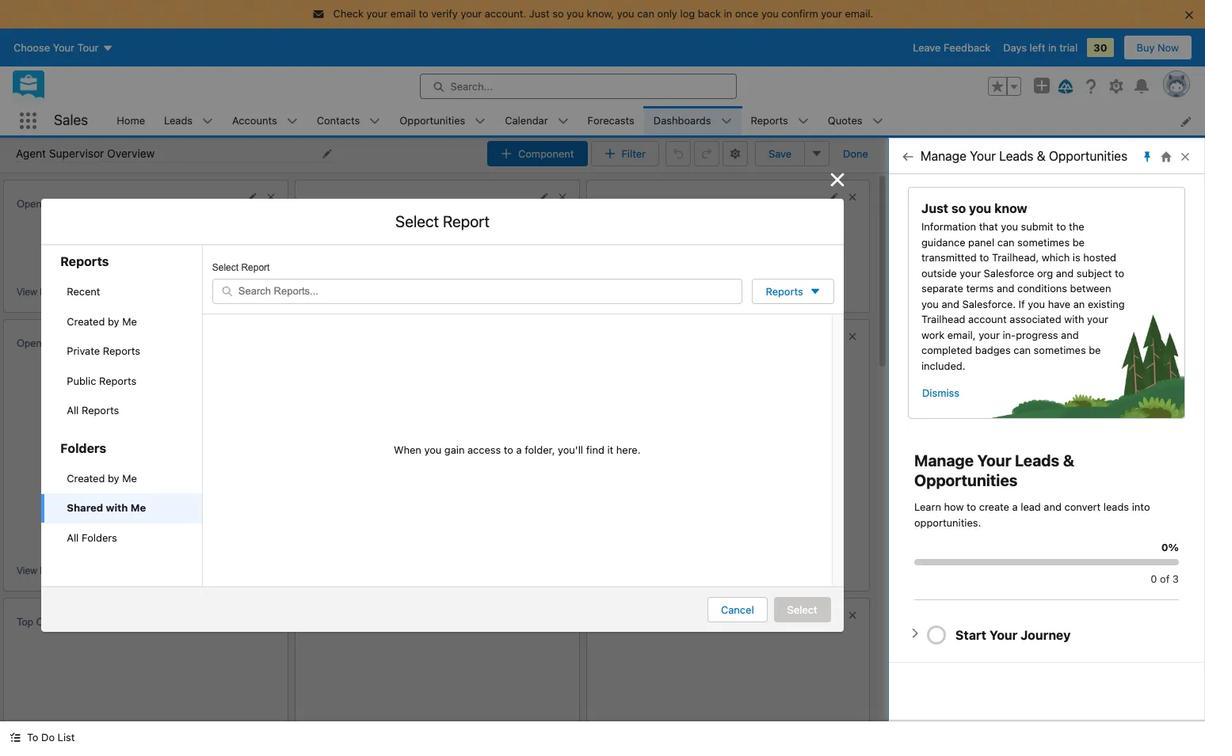 Task type: vqa. For each thing, say whether or not it's contained in the screenshot.
The Marketing Exec Leads By Source link
no



Task type: describe. For each thing, give the bounding box(es) containing it.
trial
[[1060, 41, 1078, 54]]

just so you know information that you submit to the guidance panel can sometimes be transmitted to trailhead, which is hosted outside your salesforce org and subject to separate terms and conditions between you and salesforce. if you have an existing trailhead account associated with your work email, your in-progress and completed badges can sometimes be included.
[[922, 201, 1126, 372]]

dismiss
[[923, 387, 960, 400]]

and inside learn how to create a lead and convert leads into opportunities.
[[1044, 501, 1062, 514]]

0 vertical spatial manage your leads & opportunities
[[921, 149, 1128, 163]]

opportunities link
[[390, 106, 475, 136]]

contacts
[[317, 114, 360, 127]]

home link
[[107, 106, 155, 136]]

your left email.
[[822, 7, 843, 20]]

accounts link
[[223, 106, 287, 136]]

to right email at top left
[[419, 7, 429, 20]]

if
[[1019, 298, 1026, 310]]

manage inside manage your leads & opportunities
[[915, 452, 974, 470]]

start your journey button
[[956, 627, 1071, 643]]

confirm
[[782, 7, 819, 20]]

learn how to create a lead and convert leads into opportunities.
[[915, 501, 1151, 529]]

existing
[[1088, 298, 1126, 310]]

reports link
[[742, 106, 798, 136]]

days left in trial
[[1004, 41, 1078, 54]]

to left the
[[1057, 220, 1067, 233]]

quotes link
[[819, 106, 872, 136]]

dashboards
[[654, 114, 712, 127]]

account.
[[485, 7, 527, 20]]

convert
[[1065, 501, 1101, 514]]

quotes
[[828, 114, 863, 127]]

know
[[995, 201, 1028, 216]]

calendar list item
[[496, 106, 578, 136]]

buy
[[1137, 41, 1155, 54]]

contacts link
[[307, 106, 370, 136]]

leads link
[[155, 106, 202, 136]]

0 vertical spatial manage
[[921, 149, 967, 163]]

in-
[[1003, 329, 1016, 341]]

panel
[[969, 236, 995, 249]]

trailhead
[[922, 313, 966, 326]]

check
[[333, 7, 364, 20]]

and down the with
[[1062, 329, 1079, 341]]

home
[[117, 114, 145, 127]]

you right 'if'
[[1028, 298, 1046, 310]]

lead
[[1021, 501, 1042, 514]]

can for to
[[638, 7, 655, 20]]

included.
[[922, 360, 966, 372]]

to down panel
[[980, 251, 990, 264]]

and down salesforce
[[997, 282, 1015, 295]]

guidance
[[922, 236, 966, 249]]

reports list item
[[742, 106, 819, 136]]

leads inside 'list item'
[[164, 114, 193, 127]]

buy now button
[[1124, 34, 1193, 60]]

work
[[922, 329, 945, 341]]

email
[[391, 7, 416, 20]]

account
[[969, 313, 1007, 326]]

start
[[956, 628, 987, 643]]

completed
[[922, 344, 973, 357]]

progress
[[1016, 329, 1059, 341]]

1 vertical spatial &
[[1064, 452, 1075, 470]]

accounts list item
[[223, 106, 307, 136]]

your inside start your journey 'dropdown button'
[[990, 628, 1018, 643]]

your right verify
[[461, 7, 482, 20]]

buy now
[[1137, 41, 1180, 54]]

do
[[41, 732, 55, 744]]

1 vertical spatial leads
[[1000, 149, 1034, 163]]

have
[[1049, 298, 1071, 310]]

1 horizontal spatial be
[[1089, 344, 1102, 357]]

can for know
[[998, 236, 1015, 249]]

the
[[1070, 220, 1085, 233]]

submit
[[1022, 220, 1054, 233]]

dashboards link
[[644, 106, 721, 136]]

just inside just so you know information that you submit to the guidance panel can sometimes be transmitted to trailhead, which is hosted outside your salesforce org and subject to separate terms and conditions between you and salesforce. if you have an existing trailhead account associated with your work email, your in-progress and completed badges can sometimes be included.
[[922, 201, 949, 216]]

email,
[[948, 329, 976, 341]]

1 vertical spatial manage your leads & opportunities
[[915, 452, 1075, 490]]

leads list item
[[155, 106, 223, 136]]

learn
[[915, 501, 942, 514]]

progress bar progress bar
[[915, 559, 1180, 566]]

your inside manage your leads & opportunities
[[978, 452, 1012, 470]]

salesforce
[[984, 267, 1035, 279]]

your down account
[[979, 329, 1000, 341]]

search... button
[[420, 73, 737, 99]]

trailhead,
[[993, 251, 1040, 264]]

leave feedback
[[913, 41, 991, 54]]

0 horizontal spatial in
[[724, 7, 733, 20]]

which
[[1042, 251, 1070, 264]]

and up trailhead in the right top of the page
[[942, 298, 960, 310]]

verify
[[431, 7, 458, 20]]

0%
[[1162, 541, 1180, 554]]

conditions
[[1018, 282, 1068, 295]]

to down hosted
[[1115, 267, 1125, 279]]

into
[[1133, 501, 1151, 514]]

you down separate
[[922, 298, 939, 310]]

0% status
[[915, 531, 1180, 587]]



Task type: locate. For each thing, give the bounding box(es) containing it.
1 vertical spatial in
[[1049, 41, 1057, 54]]

leave
[[913, 41, 941, 54]]

between
[[1071, 282, 1112, 295]]

1 horizontal spatial so
[[952, 201, 967, 216]]

your
[[367, 7, 388, 20], [461, 7, 482, 20], [822, 7, 843, 20], [960, 267, 982, 279], [1088, 313, 1109, 326], [979, 329, 1000, 341]]

your left email at top left
[[367, 7, 388, 20]]

feedback
[[944, 41, 991, 54]]

1 horizontal spatial in
[[1049, 41, 1057, 54]]

can
[[638, 7, 655, 20], [998, 236, 1015, 249], [1014, 344, 1031, 357]]

manage up how
[[915, 452, 974, 470]]

journey
[[1021, 628, 1071, 643]]

to right how
[[967, 501, 977, 514]]

and right lead at bottom right
[[1044, 501, 1062, 514]]

just up information
[[922, 201, 949, 216]]

how
[[945, 501, 964, 514]]

your right start at the right of page
[[990, 628, 1018, 643]]

separate
[[922, 282, 964, 295]]

contacts list item
[[307, 106, 390, 136]]

be
[[1073, 236, 1085, 249], [1089, 344, 1102, 357]]

forecasts link
[[578, 106, 644, 136]]

transmitted
[[922, 251, 977, 264]]

so
[[553, 7, 564, 20], [952, 201, 967, 216]]

leads up know
[[1000, 149, 1034, 163]]

your
[[970, 149, 996, 163], [978, 452, 1012, 470], [990, 628, 1018, 643]]

you right once
[[762, 7, 779, 20]]

a
[[1013, 501, 1018, 514]]

quotes list item
[[819, 106, 893, 136]]

information
[[922, 220, 977, 233]]

0 vertical spatial opportunities
[[400, 114, 466, 127]]

salesforce.
[[963, 298, 1016, 310]]

manage your leads & opportunities up know
[[921, 149, 1128, 163]]

opportunities down search... on the left top
[[400, 114, 466, 127]]

so up information
[[952, 201, 967, 216]]

an
[[1074, 298, 1086, 310]]

you down know
[[1001, 220, 1019, 233]]

sometimes down progress on the right top
[[1034, 344, 1087, 357]]

1 vertical spatial can
[[998, 236, 1015, 249]]

can left only
[[638, 7, 655, 20]]

0 horizontal spatial so
[[553, 7, 564, 20]]

list
[[107, 106, 1206, 136]]

your up know
[[970, 149, 996, 163]]

you
[[567, 7, 584, 20], [617, 7, 635, 20], [762, 7, 779, 20], [970, 201, 992, 216], [1001, 220, 1019, 233], [922, 298, 939, 310], [1028, 298, 1046, 310]]

manage
[[921, 149, 967, 163], [915, 452, 974, 470]]

can down 'in-'
[[1014, 344, 1031, 357]]

check your email to verify your account. just so you know, you can only log back in once you confirm your email.
[[333, 7, 874, 20]]

badges
[[976, 344, 1011, 357]]

be down the
[[1073, 236, 1085, 249]]

& up convert
[[1064, 452, 1075, 470]]

1 horizontal spatial &
[[1064, 452, 1075, 470]]

opportunities inside opportunities "link"
[[400, 114, 466, 127]]

with
[[1065, 313, 1085, 326]]

1 horizontal spatial opportunities
[[915, 472, 1018, 490]]

sometimes down 'submit'
[[1018, 236, 1070, 249]]

in right back
[[724, 7, 733, 20]]

0 vertical spatial just
[[529, 7, 550, 20]]

your up create in the right of the page
[[978, 452, 1012, 470]]

list
[[58, 732, 75, 744]]

2 vertical spatial leads
[[1016, 452, 1060, 470]]

be down the existing
[[1089, 344, 1102, 357]]

progress bar
[[928, 626, 947, 645]]

only
[[658, 7, 678, 20]]

calendar
[[505, 114, 548, 127]]

sometimes
[[1018, 236, 1070, 249], [1034, 344, 1087, 357]]

reports
[[751, 114, 789, 127]]

0 vertical spatial your
[[970, 149, 996, 163]]

0 vertical spatial &
[[1037, 149, 1046, 163]]

org
[[1038, 267, 1054, 279]]

opportunities up the
[[1050, 149, 1128, 163]]

1 vertical spatial your
[[978, 452, 1012, 470]]

and
[[1057, 267, 1074, 279], [997, 282, 1015, 295], [942, 298, 960, 310], [1062, 329, 1079, 341], [1044, 501, 1062, 514]]

hosted
[[1084, 251, 1117, 264]]

1 horizontal spatial just
[[922, 201, 949, 216]]

in
[[724, 7, 733, 20], [1049, 41, 1057, 54]]

opportunities
[[400, 114, 466, 127], [1050, 149, 1128, 163], [915, 472, 1018, 490]]

just right account.
[[529, 7, 550, 20]]

2 vertical spatial opportunities
[[915, 472, 1018, 490]]

0 horizontal spatial be
[[1073, 236, 1085, 249]]

1 vertical spatial be
[[1089, 344, 1102, 357]]

associated
[[1010, 313, 1062, 326]]

start your journey
[[956, 628, 1071, 643]]

forecasts
[[588, 114, 635, 127]]

group
[[989, 77, 1022, 96]]

manage your leads & opportunities up create in the right of the page
[[915, 452, 1075, 490]]

0 horizontal spatial just
[[529, 7, 550, 20]]

dashboards list item
[[644, 106, 742, 136]]

dismiss button
[[922, 381, 961, 406]]

&
[[1037, 149, 1046, 163], [1064, 452, 1075, 470]]

1 vertical spatial manage
[[915, 452, 974, 470]]

2 vertical spatial your
[[990, 628, 1018, 643]]

to inside learn how to create a lead and convert leads into opportunities.
[[967, 501, 977, 514]]

once
[[735, 7, 759, 20]]

search...
[[451, 80, 493, 92]]

opportunities up how
[[915, 472, 1018, 490]]

your up terms
[[960, 267, 982, 279]]

accounts
[[232, 114, 277, 127]]

to do list button
[[0, 722, 84, 754]]

& up 'submit'
[[1037, 149, 1046, 163]]

leads up lead at bottom right
[[1016, 452, 1060, 470]]

know,
[[587, 7, 615, 20]]

1 vertical spatial just
[[922, 201, 949, 216]]

opportunities.
[[915, 516, 982, 529]]

back
[[698, 7, 721, 20]]

leads
[[1104, 501, 1130, 514]]

you up that
[[970, 201, 992, 216]]

0 vertical spatial so
[[553, 7, 564, 20]]

is
[[1073, 251, 1081, 264]]

2 vertical spatial can
[[1014, 344, 1031, 357]]

1 vertical spatial sometimes
[[1034, 344, 1087, 357]]

email.
[[846, 7, 874, 20]]

1 vertical spatial opportunities
[[1050, 149, 1128, 163]]

manage up information
[[921, 149, 967, 163]]

1 vertical spatial so
[[952, 201, 967, 216]]

your down the existing
[[1088, 313, 1109, 326]]

0 vertical spatial sometimes
[[1018, 236, 1070, 249]]

0 vertical spatial in
[[724, 7, 733, 20]]

outside
[[922, 267, 957, 279]]

subject
[[1077, 267, 1113, 279]]

30
[[1094, 41, 1108, 54]]

0 horizontal spatial opportunities
[[400, 114, 466, 127]]

in right left
[[1049, 41, 1057, 54]]

that
[[980, 220, 999, 233]]

0 vertical spatial can
[[638, 7, 655, 20]]

0 vertical spatial be
[[1073, 236, 1085, 249]]

now
[[1158, 41, 1180, 54]]

0 vertical spatial leads
[[164, 114, 193, 127]]

leave feedback link
[[913, 41, 991, 54]]

text default image
[[10, 733, 21, 744]]

you right know,
[[617, 7, 635, 20]]

opportunities list item
[[390, 106, 496, 136]]

so left know,
[[553, 7, 564, 20]]

days
[[1004, 41, 1027, 54]]

log
[[681, 7, 695, 20]]

you left know,
[[567, 7, 584, 20]]

can up trailhead,
[[998, 236, 1015, 249]]

leads right home
[[164, 114, 193, 127]]

and down which
[[1057, 267, 1074, 279]]

sales
[[54, 112, 88, 129]]

terms
[[967, 282, 994, 295]]

0 horizontal spatial &
[[1037, 149, 1046, 163]]

create
[[980, 501, 1010, 514]]

2 horizontal spatial opportunities
[[1050, 149, 1128, 163]]

to
[[419, 7, 429, 20], [1057, 220, 1067, 233], [980, 251, 990, 264], [1115, 267, 1125, 279], [967, 501, 977, 514]]

to do list
[[27, 732, 75, 744]]

left
[[1030, 41, 1046, 54]]

so inside just so you know information that you submit to the guidance panel can sometimes be transmitted to trailhead, which is hosted outside your salesforce org and subject to separate terms and conditions between you and salesforce. if you have an existing trailhead account associated with your work email, your in-progress and completed badges can sometimes be included.
[[952, 201, 967, 216]]

list containing home
[[107, 106, 1206, 136]]

leads
[[164, 114, 193, 127], [1000, 149, 1034, 163], [1016, 452, 1060, 470]]

to
[[27, 732, 38, 744]]

calendar link
[[496, 106, 558, 136]]



